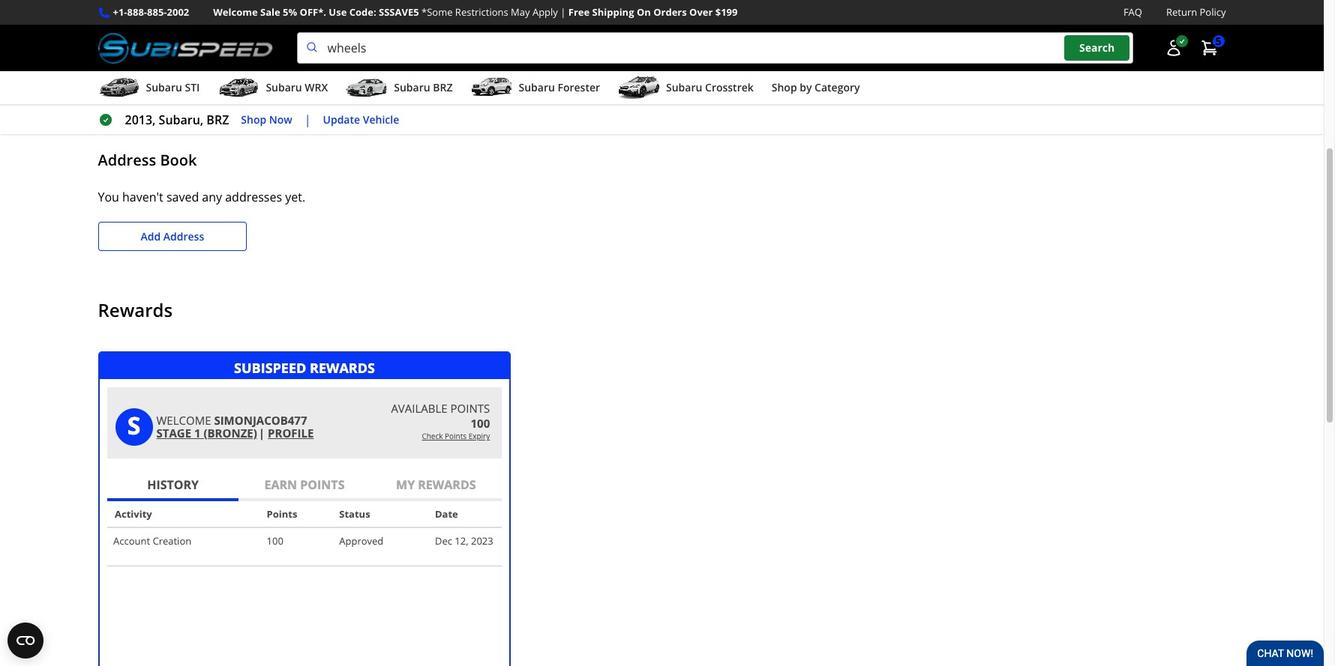 Task type: locate. For each thing, give the bounding box(es) containing it.
0 horizontal spatial address
[[98, 150, 156, 170]]

phone
[[386, 74, 422, 90]]

not inside contact phone number not provided.
[[473, 74, 492, 90]]

code:
[[349, 5, 376, 19]]

update vehicle
[[323, 112, 399, 127]]

addresses
[[225, 189, 282, 205]]

1 vertical spatial address
[[163, 229, 204, 244]]

shop now link
[[241, 112, 292, 129]]

1 vertical spatial shop
[[241, 112, 266, 127]]

0 vertical spatial name
[[111, 55, 141, 69]]

+1-
[[113, 5, 127, 19]]

1 provided. from the left
[[169, 74, 222, 90]]

| left free
[[561, 5, 566, 19]]

2002
[[167, 5, 189, 19]]

provided. inside contact phone number not provided.
[[495, 74, 548, 90]]

dialog
[[98, 352, 510, 667]]

now
[[269, 112, 292, 127]]

a subaru brz thumbnail image image
[[346, 77, 388, 99]]

1 horizontal spatial |
[[561, 5, 566, 19]]

2 subaru from the left
[[266, 80, 302, 95]]

address
[[98, 150, 156, 170], [163, 229, 204, 244]]

subaru left sti
[[146, 80, 182, 95]]

not
[[147, 74, 166, 90], [473, 74, 492, 90]]

2 provided. from the left
[[495, 74, 548, 90]]

address up haven't
[[98, 150, 156, 170]]

sale
[[260, 5, 280, 19]]

brz
[[433, 80, 453, 95], [207, 112, 229, 128]]

add address link
[[98, 222, 247, 251]]

3 subaru from the left
[[394, 80, 430, 95]]

address right add
[[163, 229, 204, 244]]

provided.
[[169, 74, 222, 90], [495, 74, 548, 90]]

subaru wrx
[[266, 80, 328, 95]]

shop
[[772, 80, 797, 95], [241, 112, 266, 127]]

0 horizontal spatial brz
[[207, 112, 229, 128]]

on
[[637, 5, 651, 19]]

885-
[[147, 5, 167, 19]]

5%
[[283, 5, 297, 19]]

5 subaru from the left
[[666, 80, 702, 95]]

0 vertical spatial shop
[[772, 80, 797, 95]]

provided. down subispeed logo
[[169, 74, 222, 90]]

contact phone number not provided.
[[386, 55, 548, 90]]

a subaru crosstrek thumbnail image image
[[618, 77, 660, 99]]

provided. left forester
[[495, 74, 548, 90]]

crosstrek
[[705, 80, 754, 95]]

2013,
[[125, 112, 156, 128]]

name up a subaru sti thumbnail image
[[111, 55, 141, 69]]

add
[[141, 229, 161, 244]]

subaru forester button
[[471, 74, 600, 104]]

orders
[[653, 5, 687, 19]]

details
[[161, 8, 211, 29]]

1 horizontal spatial not
[[473, 74, 492, 90]]

subaru up now
[[266, 80, 302, 95]]

edit link
[[226, 10, 245, 27]]

subaru inside 'dropdown button'
[[519, 80, 555, 95]]

free
[[568, 5, 590, 19]]

shop by category
[[772, 80, 860, 95]]

search
[[1079, 41, 1115, 55]]

update
[[323, 112, 360, 127]]

a subaru forester thumbnail image image
[[471, 77, 513, 99]]

welcome
[[213, 5, 258, 19]]

subaru down email
[[666, 80, 702, 95]]

apply
[[533, 5, 558, 19]]

password
[[938, 55, 986, 69]]

not left sti
[[147, 74, 166, 90]]

1 vertical spatial |
[[304, 112, 311, 128]]

1 vertical spatial name
[[111, 74, 144, 90]]

0 horizontal spatial |
[[304, 112, 311, 128]]

|
[[561, 5, 566, 19], [304, 112, 311, 128]]

vehicle
[[363, 112, 399, 127]]

*some restrictions may apply | free shipping on orders over $199
[[422, 5, 738, 19]]

$199
[[715, 5, 738, 19]]

1 subaru from the left
[[146, 80, 182, 95]]

shop inside dropdown button
[[772, 80, 797, 95]]

1 not from the left
[[147, 74, 166, 90]]

0 horizontal spatial provided.
[[169, 74, 222, 90]]

888-
[[127, 5, 147, 19]]

shop by category button
[[772, 74, 860, 104]]

+1-888-885-2002
[[113, 5, 189, 19]]

brz right subaru,
[[207, 112, 229, 128]]

brz right phone
[[433, 80, 453, 95]]

1 horizontal spatial provided.
[[495, 74, 548, 90]]

subaru
[[146, 80, 182, 95], [266, 80, 302, 95], [394, 80, 430, 95], [519, 80, 555, 95], [666, 80, 702, 95]]

0 horizontal spatial not
[[147, 74, 166, 90]]

account details
[[98, 8, 211, 29]]

2 name from the top
[[111, 74, 144, 90]]

yet.
[[285, 189, 305, 205]]

name
[[111, 55, 141, 69], [111, 74, 144, 90]]

0 vertical spatial brz
[[433, 80, 453, 95]]

4 subaru from the left
[[519, 80, 555, 95]]

subaru for subaru brz
[[394, 80, 430, 95]]

policy
[[1200, 5, 1226, 19]]

shop left "by"
[[772, 80, 797, 95]]

use
[[329, 5, 347, 19]]

subaru left forester
[[519, 80, 555, 95]]

not right number
[[473, 74, 492, 90]]

1 name from the top
[[111, 55, 141, 69]]

shop for shop by category
[[772, 80, 797, 95]]

subaru forester
[[519, 80, 600, 95]]

1 horizontal spatial shop
[[772, 80, 797, 95]]

| right now
[[304, 112, 311, 128]]

subaru down the contact
[[394, 80, 430, 95]]

subaru for subaru wrx
[[266, 80, 302, 95]]

1 horizontal spatial brz
[[433, 80, 453, 95]]

0 horizontal spatial shop
[[241, 112, 266, 127]]

1 horizontal spatial address
[[163, 229, 204, 244]]

account
[[98, 8, 157, 29]]

you
[[98, 189, 119, 205]]

rewards
[[98, 298, 173, 323]]

shop left now
[[241, 112, 266, 127]]

restrictions
[[455, 5, 508, 19]]

provided. inside name name not provided.
[[169, 74, 222, 90]]

name up 2013,
[[111, 74, 144, 90]]

*some
[[422, 5, 453, 19]]

2 not from the left
[[473, 74, 492, 90]]

subaru inside dropdown button
[[146, 80, 182, 95]]



Task type: vqa. For each thing, say whether or not it's contained in the screenshot.
shop now
yes



Task type: describe. For each thing, give the bounding box(es) containing it.
subaru sti
[[146, 80, 200, 95]]

faq link
[[1124, 5, 1142, 20]]

faq
[[1124, 5, 1142, 19]]

subaru for subaru forester
[[519, 80, 555, 95]]

subaru brz button
[[346, 74, 453, 104]]

1 vertical spatial brz
[[207, 112, 229, 128]]

wrx
[[305, 80, 328, 95]]

shop now
[[241, 112, 292, 127]]

over
[[689, 5, 713, 19]]

button image
[[1165, 39, 1183, 57]]

shop for shop now
[[241, 112, 266, 127]]

search input field
[[297, 32, 1133, 64]]

return policy link
[[1166, 5, 1226, 20]]

return policy
[[1166, 5, 1226, 19]]

subaru crosstrek button
[[618, 74, 754, 104]]

subispeed logo image
[[98, 32, 273, 64]]

simonjacob477@gmail.com
[[662, 74, 815, 90]]

off*.
[[300, 5, 326, 19]]

+1-888-885-2002 link
[[113, 5, 189, 20]]

subaru,
[[159, 112, 203, 128]]

email
[[662, 55, 690, 69]]

subaru for subaru crosstrek
[[666, 80, 702, 95]]

a subaru wrx thumbnail image image
[[218, 77, 260, 99]]

subaru brz
[[394, 80, 453, 95]]

5 button
[[1193, 33, 1226, 63]]

search button
[[1064, 36, 1130, 61]]

sti
[[185, 80, 200, 95]]

forester
[[558, 80, 600, 95]]

5
[[1216, 34, 1222, 48]]

address book
[[98, 150, 197, 170]]

subaru sti button
[[98, 74, 200, 104]]

update vehicle button
[[323, 112, 399, 129]]

category
[[815, 80, 860, 95]]

return
[[1166, 5, 1197, 19]]

0 vertical spatial address
[[98, 150, 156, 170]]

subaru for subaru sti
[[146, 80, 182, 95]]

open widget image
[[8, 623, 44, 659]]

may
[[511, 5, 530, 19]]

edit
[[226, 11, 245, 26]]

a subaru sti thumbnail image image
[[98, 77, 140, 99]]

subaru wrx button
[[218, 74, 328, 104]]

number
[[425, 74, 470, 90]]

by
[[800, 80, 812, 95]]

0 vertical spatial |
[[561, 5, 566, 19]]

contact
[[386, 55, 426, 69]]

2013, subaru, brz
[[125, 112, 229, 128]]

haven't
[[122, 189, 163, 205]]

book
[[160, 150, 197, 170]]

any
[[202, 189, 222, 205]]

add address
[[141, 229, 204, 244]]

sssave5
[[379, 5, 419, 19]]

shipping
[[592, 5, 634, 19]]

saved
[[166, 189, 199, 205]]

subaru crosstrek
[[666, 80, 754, 95]]

not inside name name not provided.
[[147, 74, 166, 90]]

welcome sale 5% off*. use code: sssave5
[[213, 5, 419, 19]]

name name not provided.
[[111, 55, 222, 90]]

brz inside dropdown button
[[433, 80, 453, 95]]

you haven't saved any addresses yet.
[[98, 189, 305, 205]]

email simonjacob477@gmail.com
[[662, 55, 815, 90]]



